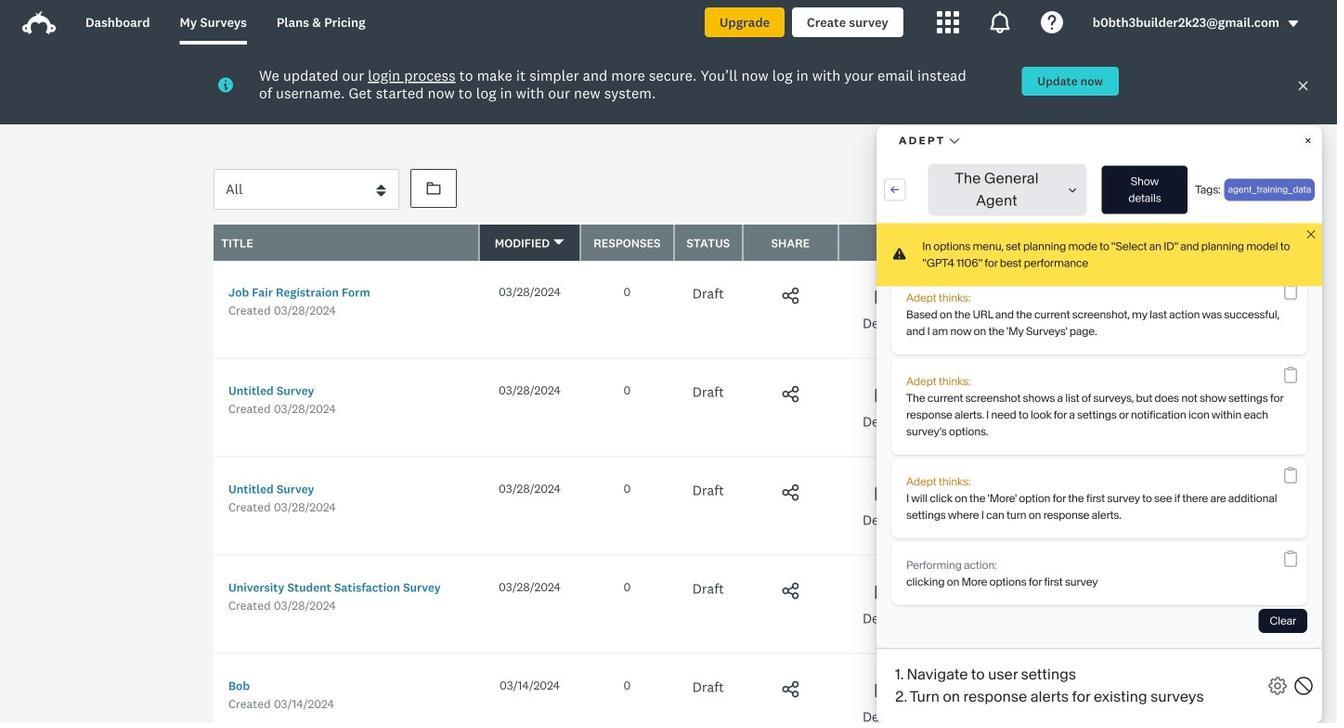 Task type: vqa. For each thing, say whether or not it's contained in the screenshot.
"text box"
no



Task type: locate. For each thing, give the bounding box(es) containing it.
dropdown arrow image
[[1288, 17, 1301, 30]]

x image
[[1298, 80, 1310, 92]]

menu item
[[1153, 45, 1316, 89]]

products icon image
[[937, 11, 960, 33], [989, 11, 1012, 33]]

1 products icon image from the left
[[937, 11, 960, 33]]

0 horizontal spatial products icon image
[[937, 11, 960, 33]]

1 horizontal spatial products icon image
[[989, 11, 1012, 33]]



Task type: describe. For each thing, give the bounding box(es) containing it.
help icon image
[[1041, 11, 1064, 33]]

surveymonkey logo image
[[22, 11, 56, 34]]

2 products icon image from the left
[[989, 11, 1012, 33]]



